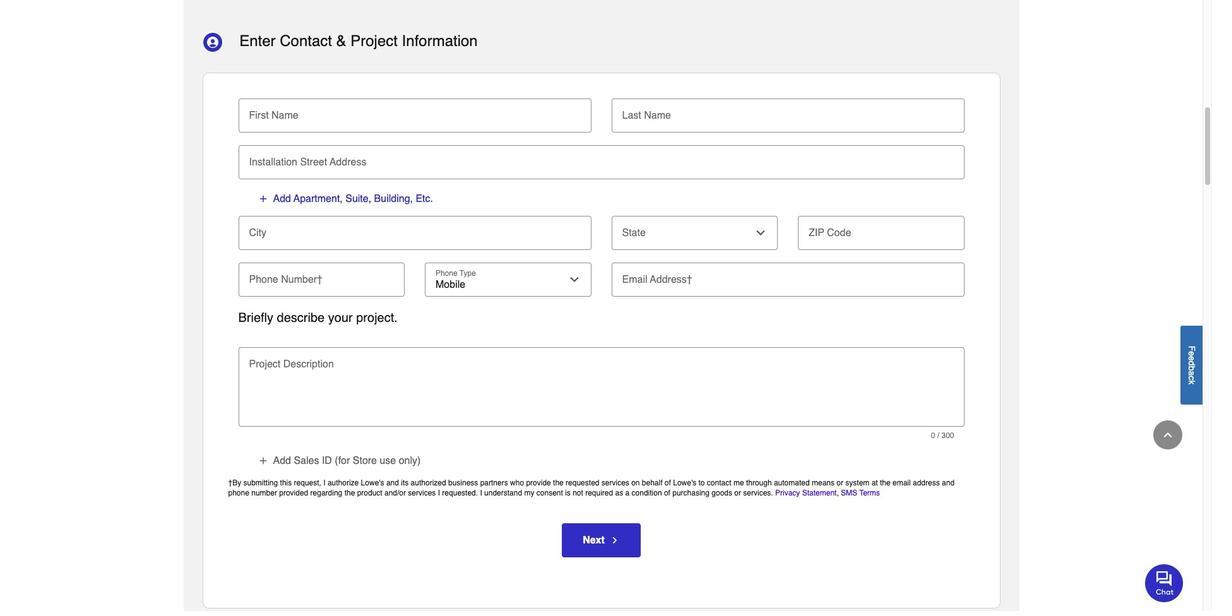 Task type: locate. For each thing, give the bounding box(es) containing it.
of
[[665, 478, 671, 487], [664, 489, 671, 497]]

authorize
[[328, 478, 359, 487]]

or up ,
[[837, 478, 844, 487]]

of right condition
[[664, 489, 671, 497]]

1 horizontal spatial i
[[438, 489, 440, 497]]

plus image inside add apartment, suite, building, etc. button
[[258, 194, 268, 204]]

e up d
[[1187, 351, 1198, 356]]

next
[[583, 535, 605, 546]]

0 vertical spatial plus image
[[258, 194, 268, 204]]

by
[[233, 478, 241, 487]]

1 vertical spatial project
[[249, 359, 281, 370]]

e up b
[[1187, 356, 1198, 361]]

required
[[586, 489, 613, 497]]

chevron up image
[[1162, 429, 1175, 441]]

only)
[[399, 455, 421, 466]]

the down the authorize
[[345, 489, 355, 497]]

1 vertical spatial services
[[408, 489, 436, 497]]

ZIP Code text field
[[803, 216, 960, 244]]

plus image up 'city'
[[258, 194, 268, 204]]

zip
[[809, 227, 825, 239]]

information
[[402, 32, 478, 50]]

code
[[827, 227, 852, 239]]

1 vertical spatial or
[[735, 489, 741, 497]]

name
[[272, 110, 299, 121], [644, 110, 671, 121]]

of right the behalf
[[665, 478, 671, 487]]

contact
[[280, 32, 332, 50]]

privacy statement , sms terms
[[776, 489, 880, 497]]

name for last name
[[644, 110, 671, 121]]

the
[[553, 478, 564, 487], [880, 478, 891, 487], [345, 489, 355, 497]]

name right 'first'
[[272, 110, 299, 121]]

describe
[[277, 311, 325, 325]]

1 vertical spatial a
[[626, 489, 630, 497]]

at
[[872, 478, 878, 487]]

partners
[[480, 478, 508, 487]]

1 horizontal spatial project
[[351, 32, 398, 50]]

statement
[[803, 489, 837, 497]]

phone
[[249, 274, 278, 286]]

sales
[[294, 455, 319, 466]]

add left apartment,
[[273, 193, 291, 205]]

plus image inside add sales id (for store use only) button
[[258, 456, 268, 466]]

email
[[622, 274, 648, 286]]

services up as
[[602, 478, 630, 487]]

2 name from the left
[[644, 110, 671, 121]]

d
[[1187, 361, 1198, 366]]

privacy statement link
[[776, 489, 837, 497]]

a
[[1187, 371, 1198, 376], [626, 489, 630, 497]]

f e e d b a c k
[[1187, 346, 1198, 385]]

i down authorized
[[438, 489, 440, 497]]

provided
[[279, 489, 308, 497]]

address
[[330, 157, 367, 168]]

0 vertical spatial services
[[602, 478, 630, 487]]

1 horizontal spatial lowe's
[[673, 478, 697, 487]]

Project Description text field
[[243, 365, 960, 421]]

2 lowe's from the left
[[673, 478, 697, 487]]

2 add from the top
[[273, 455, 291, 466]]

i up regarding
[[324, 478, 326, 487]]

add for add apartment, suite, building, etc.
[[273, 193, 291, 205]]

i down partners
[[480, 489, 482, 497]]

is
[[565, 489, 571, 497]]

enter
[[239, 32, 276, 50]]

0 horizontal spatial and
[[386, 478, 399, 487]]

b
[[1187, 366, 1198, 371]]

or
[[837, 478, 844, 487], [735, 489, 741, 497]]

or down me at the bottom
[[735, 489, 741, 497]]

1 vertical spatial plus image
[[258, 456, 268, 466]]

chevron right image
[[610, 535, 620, 545]]

its
[[401, 478, 409, 487]]

0 horizontal spatial lowe's
[[361, 478, 384, 487]]

1 horizontal spatial or
[[837, 478, 844, 487]]

0 vertical spatial of
[[665, 478, 671, 487]]

add
[[273, 193, 291, 205], [273, 455, 291, 466]]

1 horizontal spatial name
[[644, 110, 671, 121]]

City text field
[[243, 216, 586, 244]]

name right last
[[644, 110, 671, 121]]

and right address
[[942, 478, 955, 487]]

services
[[602, 478, 630, 487], [408, 489, 436, 497]]

and up and/or
[[386, 478, 399, 487]]

i
[[324, 478, 326, 487], [438, 489, 440, 497], [480, 489, 482, 497]]

city
[[249, 227, 267, 239]]

0 vertical spatial project
[[351, 32, 398, 50]]

this
[[280, 478, 292, 487]]

lowe's up purchasing
[[673, 478, 697, 487]]

project left description
[[249, 359, 281, 370]]

on
[[632, 478, 640, 487]]

0
[[931, 431, 936, 440]]

add apartment, suite, building, etc. button
[[257, 192, 434, 206]]

0 horizontal spatial name
[[272, 110, 299, 121]]

request,
[[294, 478, 321, 487]]

0 horizontal spatial services
[[408, 489, 436, 497]]

0 horizontal spatial a
[[626, 489, 630, 497]]

project right &
[[351, 32, 398, 50]]

plus image for add sales id (for store use only)
[[258, 456, 268, 466]]

project.
[[356, 311, 398, 325]]

1 horizontal spatial and
[[942, 478, 955, 487]]

0 horizontal spatial or
[[735, 489, 741, 497]]

plus image up submitting
[[258, 456, 268, 466]]

1 horizontal spatial a
[[1187, 371, 1198, 376]]

0 vertical spatial a
[[1187, 371, 1198, 376]]

the up the consent
[[553, 478, 564, 487]]

automated
[[774, 478, 810, 487]]

a up k
[[1187, 371, 1198, 376]]

goods
[[712, 489, 733, 497]]

†
[[228, 478, 233, 487]]

a right as
[[626, 489, 630, 497]]

the right at
[[880, 478, 891, 487]]

0 vertical spatial add
[[273, 193, 291, 205]]

your
[[328, 311, 353, 325]]

1 add from the top
[[273, 193, 291, 205]]

services down authorized
[[408, 489, 436, 497]]

zip code
[[809, 227, 852, 239]]

2 plus image from the top
[[258, 456, 268, 466]]

enter contact & project information
[[239, 32, 478, 50]]

plus image
[[258, 194, 268, 204], [258, 456, 268, 466]]

1 vertical spatial add
[[273, 455, 291, 466]]

description
[[283, 359, 334, 370]]

contact
[[707, 478, 732, 487]]

1 name from the left
[[272, 110, 299, 121]]

0 / 300
[[931, 431, 955, 440]]

0 vertical spatial or
[[837, 478, 844, 487]]

1 plus image from the top
[[258, 194, 268, 204]]

First Name text field
[[243, 99, 586, 126]]

project
[[351, 32, 398, 50], [249, 359, 281, 370]]

1 horizontal spatial services
[[602, 478, 630, 487]]

number
[[252, 489, 277, 497]]

e
[[1187, 351, 1198, 356], [1187, 356, 1198, 361]]

add up this at bottom left
[[273, 455, 291, 466]]

business
[[448, 478, 478, 487]]

store
[[353, 455, 377, 466]]

system
[[846, 478, 870, 487]]

provide
[[526, 478, 551, 487]]

c
[[1187, 376, 1198, 380]]

lowe's up product
[[361, 478, 384, 487]]

plus image for add apartment, suite, building, etc.
[[258, 194, 268, 204]]



Task type: vqa. For each thing, say whether or not it's contained in the screenshot.
Tooltip Button Image on the right of page
no



Task type: describe. For each thing, give the bounding box(es) containing it.
my
[[525, 489, 535, 497]]

next button
[[562, 523, 641, 557]]

0 horizontal spatial project
[[249, 359, 281, 370]]

address†
[[650, 274, 693, 286]]

etc.
[[416, 193, 433, 205]]

† by submitting this request, i authorize                         lowe's and its authorized business partners who                         provide the requested services on behalf of lowe's                         to contact me through automated means or system at the                         email address and phone number provided regarding the                         product and/or services i requested. i understand my                         consent is not required as a condition of purchasing                         goods or services.
[[228, 478, 955, 497]]

briefly describe your project.
[[238, 311, 398, 325]]

add apartment, suite, building, etc.
[[273, 193, 433, 205]]

suite,
[[346, 193, 371, 205]]

address
[[913, 478, 940, 487]]

&
[[336, 32, 346, 50]]

Email Address† text field
[[617, 263, 960, 291]]

sms terms link
[[841, 489, 880, 497]]

number†
[[281, 274, 323, 286]]

1 e from the top
[[1187, 351, 1198, 356]]

last
[[622, 110, 642, 121]]

understand
[[484, 489, 522, 497]]

phone number†
[[249, 274, 323, 286]]

1 and from the left
[[386, 478, 399, 487]]

/
[[938, 431, 940, 440]]

privacy
[[776, 489, 800, 497]]

submitting
[[243, 478, 278, 487]]

f
[[1187, 346, 1198, 351]]

add for add sales id (for store use only)
[[273, 455, 291, 466]]

id
[[322, 455, 332, 466]]

use
[[380, 455, 396, 466]]

apartment,
[[294, 193, 343, 205]]

1 vertical spatial of
[[664, 489, 671, 497]]

project description
[[249, 359, 334, 370]]

phone
[[228, 489, 249, 497]]

email
[[893, 478, 911, 487]]

street
[[300, 157, 327, 168]]

(for
[[335, 455, 350, 466]]

behalf
[[642, 478, 663, 487]]

briefly
[[238, 311, 274, 325]]

1 lowe's from the left
[[361, 478, 384, 487]]

scroll to top element
[[1154, 421, 1183, 450]]

me
[[734, 478, 744, 487]]

2 horizontal spatial i
[[480, 489, 482, 497]]

building,
[[374, 193, 413, 205]]

contact and project information image
[[202, 32, 223, 53]]

add sales id (for store use only)
[[273, 455, 421, 466]]

through
[[746, 478, 772, 487]]

consent
[[537, 489, 563, 497]]

0 horizontal spatial i
[[324, 478, 326, 487]]

k
[[1187, 380, 1198, 385]]

0 horizontal spatial the
[[345, 489, 355, 497]]

regarding
[[310, 489, 343, 497]]

Last Name text field
[[617, 99, 960, 126]]

f e e d b a c k button
[[1181, 326, 1203, 405]]

to
[[699, 478, 705, 487]]

add sales id (for store use only) button
[[257, 454, 422, 468]]

first name
[[249, 110, 299, 121]]

services.
[[744, 489, 774, 497]]

a inside button
[[1187, 371, 1198, 376]]

2 and from the left
[[942, 478, 955, 487]]

authorized
[[411, 478, 446, 487]]

1 horizontal spatial the
[[553, 478, 564, 487]]

means
[[812, 478, 835, 487]]

2 e from the top
[[1187, 356, 1198, 361]]

condition
[[632, 489, 662, 497]]

requested.
[[442, 489, 478, 497]]

a inside † by submitting this request, i authorize                         lowe's and its authorized business partners who                         provide the requested services on behalf of lowe's                         to contact me through automated means or system at the                         email address and phone number provided regarding the                         product and/or services i requested. i understand my                         consent is not required as a condition of purchasing                         goods or services.
[[626, 489, 630, 497]]

installation street address
[[249, 157, 367, 168]]

purchasing
[[673, 489, 710, 497]]

installation
[[249, 157, 297, 168]]

email address†
[[622, 274, 693, 286]]

last name
[[622, 110, 671, 121]]

terms
[[860, 489, 880, 497]]

Installation Street Address text field
[[243, 145, 960, 173]]

first
[[249, 110, 269, 121]]

300
[[942, 431, 955, 440]]

who
[[510, 478, 524, 487]]

chat invite button image
[[1146, 564, 1184, 602]]

Phone Number† text field
[[243, 263, 400, 291]]

requested
[[566, 478, 600, 487]]

not
[[573, 489, 583, 497]]

sms
[[841, 489, 858, 497]]

2 horizontal spatial the
[[880, 478, 891, 487]]

as
[[616, 489, 624, 497]]

product
[[357, 489, 383, 497]]

,
[[837, 489, 839, 497]]

name for first name
[[272, 110, 299, 121]]



